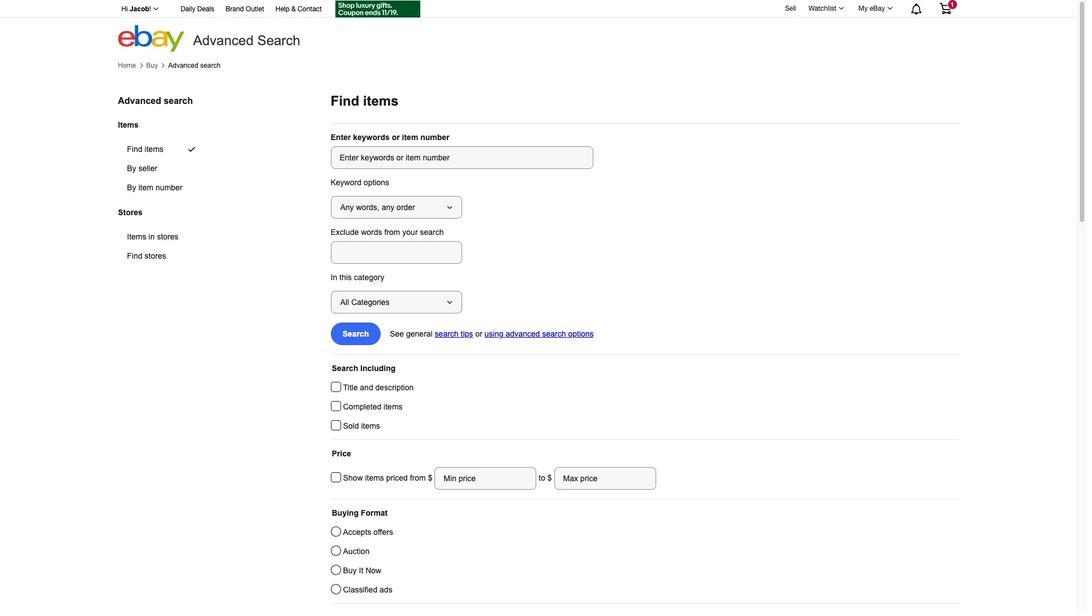 Task type: vqa. For each thing, say whether or not it's contained in the screenshot.
"Accepts"
yes



Task type: describe. For each thing, give the bounding box(es) containing it.
find items link
[[118, 140, 210, 159]]

price
[[332, 450, 351, 459]]

0 vertical spatial advanced
[[193, 33, 254, 48]]

0 horizontal spatial item
[[138, 183, 153, 192]]

see
[[390, 330, 404, 339]]

description
[[375, 383, 414, 393]]

advanced search
[[193, 33, 300, 48]]

general
[[406, 330, 433, 339]]

0 vertical spatial find items
[[331, 93, 398, 109]]

to
[[539, 474, 545, 483]]

0 horizontal spatial from
[[384, 228, 400, 237]]

help
[[275, 5, 290, 13]]

advanced
[[506, 330, 540, 339]]

my ebay
[[858, 5, 885, 12]]

find for find stores link
[[127, 252, 142, 261]]

buy for buy it now
[[343, 567, 357, 576]]

classified ads
[[343, 586, 392, 595]]

find stores
[[127, 252, 166, 261]]

brand outlet link
[[226, 3, 264, 16]]

search down advanced search
[[200, 62, 221, 70]]

format
[[361, 509, 388, 518]]

by item number link
[[118, 178, 210, 198]]

exclude words from your search
[[331, 228, 444, 237]]

buy for buy 'link'
[[146, 62, 158, 70]]

to $
[[536, 474, 554, 483]]

classified
[[343, 586, 377, 595]]

1 vertical spatial options
[[568, 330, 594, 339]]

0 vertical spatial advanced search
[[168, 62, 221, 70]]

search including
[[332, 364, 396, 373]]

items in stores link
[[118, 228, 206, 247]]

search for search button
[[342, 330, 369, 339]]

buy link
[[146, 62, 158, 70]]

it
[[359, 567, 363, 576]]

get the coupon image
[[335, 1, 420, 18]]

seller
[[138, 164, 157, 173]]

completed items
[[343, 403, 402, 412]]

items in stores
[[127, 233, 178, 242]]

find for find items link
[[127, 145, 142, 154]]

in
[[331, 273, 337, 282]]

number inside by item number link
[[156, 183, 182, 192]]

including
[[360, 364, 396, 373]]

help & contact link
[[275, 3, 322, 16]]

home
[[118, 62, 136, 70]]

by item number
[[127, 183, 182, 192]]

show
[[343, 474, 363, 483]]

contact
[[298, 5, 322, 13]]

search right advanced
[[542, 330, 566, 339]]

enter
[[331, 133, 351, 142]]

auction
[[343, 548, 369, 557]]

daily
[[181, 5, 195, 13]]

by seller link
[[118, 159, 210, 178]]

1 vertical spatial find items
[[127, 145, 164, 154]]

0 vertical spatial search
[[257, 33, 300, 48]]

items up enter keywords or item number
[[363, 93, 398, 109]]

category
[[354, 273, 384, 282]]

1 $ from the left
[[428, 474, 435, 483]]

daily deals link
[[181, 3, 214, 16]]

accepts offers
[[343, 528, 393, 537]]

title and description
[[343, 383, 414, 393]]

jacob
[[130, 5, 149, 13]]

now
[[365, 567, 381, 576]]

sell
[[785, 4, 796, 12]]

brand outlet
[[226, 5, 264, 13]]

Enter keywords or item number text field
[[331, 146, 593, 169]]

search left tips
[[435, 330, 459, 339]]

exclude
[[331, 228, 359, 237]]

your
[[402, 228, 418, 237]]

in this category
[[331, 273, 384, 282]]

watchlist
[[809, 5, 836, 12]]

hi
[[121, 5, 128, 13]]

words
[[361, 228, 382, 237]]

outlet
[[246, 5, 264, 13]]

priced
[[386, 474, 408, 483]]

sell link
[[780, 4, 801, 12]]

by seller
[[127, 164, 157, 173]]

show items priced from
[[343, 474, 428, 483]]

&
[[291, 5, 296, 13]]

keyword options
[[331, 178, 389, 187]]

items down description at the left bottom
[[384, 403, 402, 412]]

banner containing sell
[[115, 0, 960, 52]]

see general search tips or using advanced search options
[[390, 330, 594, 339]]



Task type: locate. For each thing, give the bounding box(es) containing it.
2 by from the top
[[127, 183, 136, 192]]

1 vertical spatial item
[[138, 183, 153, 192]]

search
[[200, 62, 221, 70], [164, 96, 193, 106], [420, 228, 444, 237], [435, 330, 459, 339], [542, 330, 566, 339]]

1 vertical spatial number
[[156, 183, 182, 192]]

title
[[343, 383, 358, 393]]

help & contact
[[275, 5, 322, 13]]

find items up keywords
[[331, 93, 398, 109]]

hi jacob !
[[121, 5, 151, 13]]

0 horizontal spatial find items
[[127, 145, 164, 154]]

search down advanced search "link"
[[164, 96, 193, 106]]

completed
[[343, 403, 381, 412]]

Enter minimum price range value, $ text field
[[435, 468, 536, 490]]

$ right the to on the bottom of the page
[[547, 474, 552, 483]]

items right show
[[365, 474, 384, 483]]

stores
[[118, 208, 143, 217]]

1 link
[[932, 0, 958, 16]]

watchlist link
[[802, 2, 849, 15]]

items
[[118, 120, 139, 129], [127, 233, 146, 242]]

0 vertical spatial options
[[364, 178, 389, 187]]

!
[[149, 5, 151, 13]]

buy left it
[[343, 567, 357, 576]]

1 horizontal spatial buy
[[343, 567, 357, 576]]

0 vertical spatial number
[[420, 133, 449, 142]]

search
[[257, 33, 300, 48], [342, 330, 369, 339], [332, 364, 358, 373]]

1 horizontal spatial from
[[410, 474, 426, 483]]

using advanced search options link
[[484, 330, 594, 339]]

sold items
[[343, 422, 380, 431]]

$ right 'priced'
[[428, 474, 435, 483]]

sold
[[343, 422, 359, 431]]

search button
[[331, 323, 381, 346]]

1 vertical spatial stores
[[145, 252, 166, 261]]

number
[[420, 133, 449, 142], [156, 183, 182, 192]]

tips
[[461, 330, 473, 339]]

find up by seller
[[127, 145, 142, 154]]

1 vertical spatial buy
[[343, 567, 357, 576]]

2 vertical spatial search
[[332, 364, 358, 373]]

ads
[[380, 586, 392, 595]]

advanced search down buy 'link'
[[118, 96, 193, 106]]

number down by seller link
[[156, 183, 182, 192]]

by left seller
[[127, 164, 136, 173]]

find items up seller
[[127, 145, 164, 154]]

by inside by item number link
[[127, 183, 136, 192]]

item down seller
[[138, 183, 153, 192]]

advanced down buy 'link'
[[118, 96, 161, 106]]

and
[[360, 383, 373, 393]]

this
[[339, 273, 352, 282]]

0 vertical spatial item
[[402, 133, 418, 142]]

1 by from the top
[[127, 164, 136, 173]]

1
[[951, 1, 954, 8]]

stores right in
[[157, 233, 178, 242]]

0 vertical spatial by
[[127, 164, 136, 173]]

search tips link
[[435, 330, 473, 339]]

buy it now
[[343, 567, 381, 576]]

buy
[[146, 62, 158, 70], [343, 567, 357, 576]]

buying
[[332, 509, 359, 518]]

0 vertical spatial or
[[392, 133, 400, 142]]

by inside by seller link
[[127, 164, 136, 173]]

1 vertical spatial search
[[342, 330, 369, 339]]

advanced search link
[[168, 62, 221, 70]]

find items
[[331, 93, 398, 109], [127, 145, 164, 154]]

item right keywords
[[402, 133, 418, 142]]

by for by item number
[[127, 183, 136, 192]]

buying format
[[332, 509, 388, 518]]

find stores link
[[118, 247, 206, 266]]

home link
[[118, 62, 136, 70]]

items for items
[[118, 120, 139, 129]]

or
[[392, 133, 400, 142], [475, 330, 482, 339]]

1 vertical spatial advanced
[[168, 62, 198, 70]]

1 horizontal spatial or
[[475, 330, 482, 339]]

advanced right buy 'link'
[[168, 62, 198, 70]]

offers
[[373, 528, 393, 537]]

keywords
[[353, 133, 390, 142]]

find down items in stores
[[127, 252, 142, 261]]

from left your
[[384, 228, 400, 237]]

1 horizontal spatial $
[[547, 474, 552, 483]]

2 vertical spatial find
[[127, 252, 142, 261]]

1 horizontal spatial number
[[420, 133, 449, 142]]

Enter maximum price range value, $ text field
[[554, 468, 656, 490]]

stores
[[157, 233, 178, 242], [145, 252, 166, 261]]

account navigation
[[115, 0, 960, 19]]

from right 'priced'
[[410, 474, 426, 483]]

in
[[149, 233, 155, 242]]

0 vertical spatial stores
[[157, 233, 178, 242]]

ebay
[[870, 5, 885, 12]]

number up enter keywords or item number text box on the top
[[420, 133, 449, 142]]

1 horizontal spatial options
[[568, 330, 594, 339]]

enter keywords or item number
[[331, 133, 449, 142]]

advanced down brand
[[193, 33, 254, 48]]

1 horizontal spatial item
[[402, 133, 418, 142]]

2 vertical spatial advanced
[[118, 96, 161, 106]]

search down help
[[257, 33, 300, 48]]

search for search including
[[332, 364, 358, 373]]

0 vertical spatial from
[[384, 228, 400, 237]]

1 vertical spatial items
[[127, 233, 146, 242]]

from
[[384, 228, 400, 237], [410, 474, 426, 483]]

keyword
[[331, 178, 361, 187]]

deals
[[197, 5, 214, 13]]

search inside button
[[342, 330, 369, 339]]

brand
[[226, 5, 244, 13]]

by down by seller
[[127, 183, 136, 192]]

0 vertical spatial find
[[331, 93, 359, 109]]

0 horizontal spatial number
[[156, 183, 182, 192]]

by for by seller
[[127, 164, 136, 173]]

item
[[402, 133, 418, 142], [138, 183, 153, 192]]

by
[[127, 164, 136, 173], [127, 183, 136, 192]]

accepts
[[343, 528, 371, 537]]

items
[[363, 93, 398, 109], [145, 145, 164, 154], [384, 403, 402, 412], [361, 422, 380, 431], [365, 474, 384, 483]]

search right your
[[420, 228, 444, 237]]

items up find items link
[[118, 120, 139, 129]]

my
[[858, 5, 868, 12]]

advanced search right buy 'link'
[[168, 62, 221, 70]]

banner
[[115, 0, 960, 52]]

0 horizontal spatial or
[[392, 133, 400, 142]]

using
[[484, 330, 503, 339]]

advanced
[[193, 33, 254, 48], [168, 62, 198, 70], [118, 96, 161, 106]]

0 vertical spatial items
[[118, 120, 139, 129]]

search up search including
[[342, 330, 369, 339]]

1 vertical spatial from
[[410, 474, 426, 483]]

0 vertical spatial buy
[[146, 62, 158, 70]]

1 vertical spatial advanced search
[[118, 96, 193, 106]]

find up enter
[[331, 93, 359, 109]]

1 horizontal spatial find items
[[331, 93, 398, 109]]

items down completed items
[[361, 422, 380, 431]]

Exclude words from your search text field
[[331, 242, 462, 264]]

2 $ from the left
[[547, 474, 552, 483]]

1 vertical spatial or
[[475, 330, 482, 339]]

search up title at the left
[[332, 364, 358, 373]]

my ebay link
[[852, 2, 897, 15]]

daily deals
[[181, 5, 214, 13]]

1 vertical spatial find
[[127, 145, 142, 154]]

1 vertical spatial by
[[127, 183, 136, 192]]

items up seller
[[145, 145, 164, 154]]

options
[[364, 178, 389, 187], [568, 330, 594, 339]]

items for items in stores
[[127, 233, 146, 242]]

advanced search
[[168, 62, 221, 70], [118, 96, 193, 106]]

buy right home link
[[146, 62, 158, 70]]

0 horizontal spatial $
[[428, 474, 435, 483]]

items left in
[[127, 233, 146, 242]]

$
[[428, 474, 435, 483], [547, 474, 552, 483]]

0 horizontal spatial options
[[364, 178, 389, 187]]

or right tips
[[475, 330, 482, 339]]

stores down items in stores
[[145, 252, 166, 261]]

or right keywords
[[392, 133, 400, 142]]

0 horizontal spatial buy
[[146, 62, 158, 70]]



